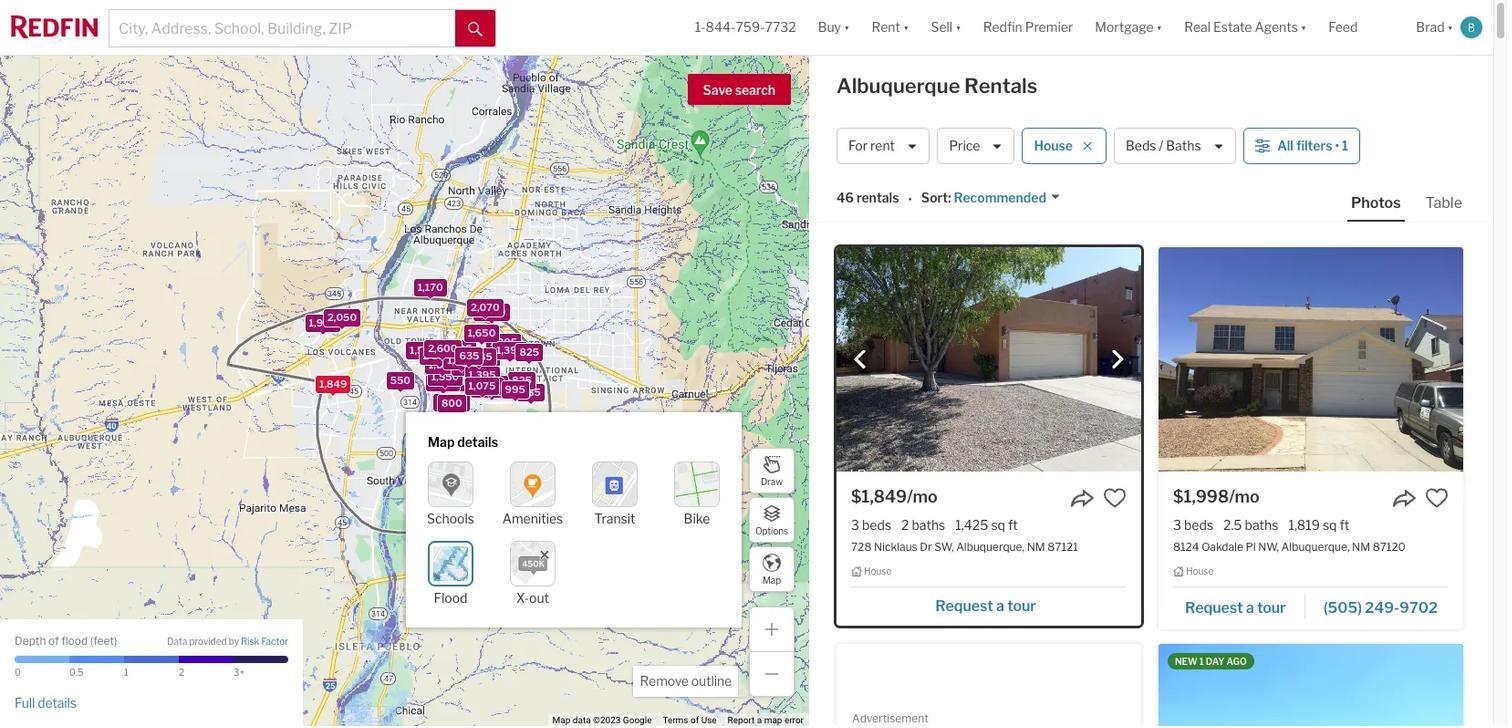 Task type: describe. For each thing, give the bounding box(es) containing it.
map for map data ©2023 google
[[552, 715, 570, 725]]

sq for $1,998 /mo
[[1323, 517, 1337, 533]]

rentals
[[857, 190, 899, 206]]

1 vertical spatial units
[[483, 382, 508, 394]]

0 vertical spatial 2 units
[[422, 349, 456, 362]]

2,050
[[327, 310, 356, 323]]

beds for $1,849
[[862, 517, 891, 533]]

87120
[[1373, 540, 1406, 554]]

1,000
[[427, 359, 456, 372]]

favorite button image
[[1425, 486, 1449, 510]]

house inside button
[[1034, 138, 1073, 154]]

tour for leftmost request a tour button
[[1007, 597, 1036, 615]]

schools
[[427, 511, 474, 526]]

3 beds for $1,998 /mo
[[1173, 517, 1213, 533]]

save
[[703, 82, 732, 98]]

details for full details
[[38, 695, 77, 710]]

1 vertical spatial 1
[[1199, 656, 1204, 667]]

▾ for buy ▾
[[844, 19, 850, 35]]

1,550
[[431, 370, 459, 382]]

©2023
[[593, 715, 621, 725]]

1,425 sq ft
[[955, 517, 1018, 533]]

real estate agents ▾ button
[[1173, 0, 1318, 55]]

x-out
[[516, 590, 549, 606]]

2 down data
[[179, 667, 184, 678]]

bike button
[[674, 461, 720, 526]]

filters
[[1296, 138, 1332, 154]]

9702
[[1399, 599, 1438, 616]]

brad ▾
[[1416, 19, 1453, 35]]

remove house image
[[1082, 140, 1093, 151]]

feet
[[93, 634, 114, 647]]

outline
[[691, 673, 732, 689]]

favorite button image
[[1103, 486, 1127, 510]]

data provided by risk factor
[[167, 636, 288, 647]]

full details button
[[15, 695, 77, 711]]

1,195
[[479, 379, 504, 391]]

nm for $1,998 /mo
[[1352, 540, 1370, 554]]

draw button
[[749, 448, 795, 494]]

search
[[735, 82, 775, 98]]

▾ for mortgage ▾
[[1156, 19, 1162, 35]]

google image
[[5, 702, 65, 726]]

buy ▾ button
[[818, 0, 850, 55]]

0 vertical spatial 995
[[452, 341, 472, 354]]

agents
[[1255, 19, 1298, 35]]

728
[[851, 540, 872, 554]]

save search
[[703, 82, 775, 98]]

error
[[784, 715, 804, 725]]

premier
[[1025, 19, 1073, 35]]

photos
[[1351, 194, 1401, 212]]

3 beds for $1,849 /mo
[[851, 517, 891, 533]]

sort
[[921, 190, 948, 206]]

rent
[[872, 19, 900, 35]]

970
[[483, 378, 503, 391]]

redfin premier button
[[972, 0, 1084, 55]]

rent ▾ button
[[872, 0, 909, 55]]

$1,849
[[851, 487, 907, 506]]

1,849
[[319, 377, 347, 390]]

map region
[[0, 0, 835, 726]]

beds / baths
[[1126, 138, 1201, 154]]

house for $1,998 /mo
[[1186, 566, 1214, 577]]

for rent
[[848, 138, 895, 154]]

• for 46 rentals •
[[908, 191, 912, 207]]

terms of use
[[663, 715, 717, 725]]

(505) 249-9702
[[1323, 599, 1438, 616]]

albuquerque rentals
[[837, 74, 1037, 98]]

▾ for sell ▾
[[955, 19, 961, 35]]

1,185
[[450, 354, 476, 366]]

844-
[[706, 19, 736, 35]]

advertisement
[[852, 711, 929, 725]]

of for terms
[[691, 715, 699, 725]]

2 down 850
[[474, 382, 481, 394]]

factor
[[261, 636, 288, 647]]

out
[[529, 590, 549, 606]]

transit
[[594, 511, 635, 526]]

1 inside button
[[1342, 138, 1348, 154]]

data
[[573, 715, 591, 725]]

draw
[[761, 476, 783, 487]]

map details
[[428, 434, 498, 450]]

550
[[390, 373, 410, 386]]

map button
[[749, 546, 795, 592]]

buy
[[818, 19, 841, 35]]

new 1 day ago
[[1175, 656, 1247, 667]]

950
[[506, 382, 526, 395]]

2,000
[[453, 375, 482, 388]]

1,425
[[955, 517, 988, 533]]

rent
[[870, 138, 895, 154]]

rent ▾
[[872, 19, 909, 35]]

buy ▾ button
[[807, 0, 861, 55]]

2,400
[[432, 342, 462, 355]]

options
[[755, 525, 788, 536]]

request for rightmost request a tour button
[[1185, 599, 1243, 616]]

house for $1,849 /mo
[[864, 566, 891, 577]]

0 horizontal spatial 1
[[124, 667, 128, 678]]

map for map
[[763, 574, 781, 585]]

a for rightmost request a tour button
[[1246, 599, 1254, 616]]

1,595
[[468, 351, 496, 364]]

$1,998 /mo
[[1173, 487, 1260, 506]]

0
[[15, 667, 21, 678]]

2 left "2,400"
[[422, 349, 429, 362]]

nm for $1,849 /mo
[[1027, 540, 1045, 554]]

flood button
[[428, 541, 473, 606]]

user photo image
[[1461, 16, 1482, 38]]

sell
[[931, 19, 953, 35]]

(505)
[[1323, 599, 1362, 616]]

sell ▾ button
[[931, 0, 961, 55]]

buy ▾
[[818, 19, 850, 35]]

remove outline
[[640, 673, 732, 689]]

2.5 baths
[[1223, 517, 1278, 533]]

table
[[1425, 194, 1462, 212]]

1 vertical spatial 1,500
[[428, 358, 456, 371]]

pl
[[1246, 540, 1256, 554]]

3+
[[234, 667, 244, 678]]

1 vertical spatial 825
[[512, 373, 531, 386]]

real estate agents ▾ link
[[1184, 0, 1307, 55]]

of for depth
[[48, 634, 59, 647]]

(
[[90, 634, 93, 647]]

baths for $1,998 /mo
[[1245, 517, 1278, 533]]

real
[[1184, 19, 1211, 35]]

favorite button checkbox
[[1103, 486, 1127, 510]]



Task type: vqa. For each thing, say whether or not it's contained in the screenshot.
TOUR IN PERSON option
no



Task type: locate. For each thing, give the bounding box(es) containing it.
a down 728 nicklaus dr sw, albuquerque, nm 87121
[[996, 597, 1004, 615]]

▾ for brad ▾
[[1447, 19, 1453, 35]]

albuquerque, down 1,819 sq ft
[[1281, 540, 1350, 554]]

albuquerque, for $1,849 /mo
[[956, 540, 1025, 554]]

feed
[[1329, 19, 1358, 35]]

0 horizontal spatial request a tour
[[935, 597, 1036, 615]]

▾ right buy
[[844, 19, 850, 35]]

/mo for $1,849
[[907, 487, 938, 506]]

all filters • 1
[[1277, 138, 1348, 154]]

0 horizontal spatial request a tour button
[[851, 591, 1127, 618]]

249-
[[1365, 599, 1400, 616]]

1,395
[[496, 343, 523, 356], [468, 368, 495, 380]]

3
[[851, 517, 859, 533], [1173, 517, 1181, 533]]

1,020
[[454, 360, 482, 373]]

2 /mo from the left
[[1229, 487, 1260, 506]]

sq
[[991, 517, 1005, 533], [1323, 517, 1337, 533]]

1,500 up '1,000'
[[409, 343, 437, 356]]

985
[[469, 352, 489, 365], [520, 386, 540, 399]]

ft right 1,425
[[1008, 517, 1018, 533]]

0 horizontal spatial albuquerque,
[[956, 540, 1025, 554]]

1 horizontal spatial 3 beds
[[1173, 517, 1213, 533]]

1 vertical spatial 2,550
[[437, 396, 466, 409]]

2 vertical spatial 1
[[124, 667, 128, 678]]

• left sort
[[908, 191, 912, 207]]

transit button
[[592, 461, 638, 526]]

0 horizontal spatial sq
[[991, 517, 1005, 533]]

1 horizontal spatial request a tour button
[[1173, 593, 1305, 620]]

baths up nw, at the bottom of the page
[[1245, 517, 1278, 533]]

1 horizontal spatial request a tour
[[1185, 599, 1286, 616]]

2 horizontal spatial a
[[1246, 599, 1254, 616]]

1 horizontal spatial 995
[[505, 383, 525, 395]]

price
[[949, 138, 980, 154]]

real estate agents ▾
[[1184, 19, 1307, 35]]

map down options
[[763, 574, 781, 585]]

sq for $1,849 /mo
[[991, 517, 1005, 533]]

1 horizontal spatial request
[[1185, 599, 1243, 616]]

sq right 1,819
[[1323, 517, 1337, 533]]

1 left day
[[1199, 656, 1204, 667]]

all
[[1277, 138, 1294, 154]]

0 horizontal spatial 2,550
[[437, 396, 466, 409]]

2 horizontal spatial map
[[763, 574, 781, 585]]

850
[[467, 368, 488, 380]]

map for map details
[[428, 434, 455, 450]]

▾ right sell
[[955, 19, 961, 35]]

1 horizontal spatial units
[[483, 382, 508, 394]]

0 horizontal spatial 995
[[452, 341, 472, 354]]

sell ▾
[[931, 19, 961, 35]]

3 ▾ from the left
[[955, 19, 961, 35]]

5 ▾ from the left
[[1301, 19, 1307, 35]]

sell ▾ button
[[920, 0, 972, 55]]

▾ right mortgage
[[1156, 19, 1162, 35]]

0 vertical spatial of
[[48, 634, 59, 647]]

0 horizontal spatial of
[[48, 634, 59, 647]]

2 horizontal spatial 1
[[1342, 138, 1348, 154]]

tour for rightmost request a tour button
[[1257, 599, 1286, 616]]

1 horizontal spatial tour
[[1257, 599, 1286, 616]]

▾ for rent ▾
[[903, 19, 909, 35]]

0 horizontal spatial nm
[[1027, 540, 1045, 554]]

beds
[[1126, 138, 1156, 154]]

$1,998
[[1173, 487, 1229, 506]]

request a tour down 728 nicklaus dr sw, albuquerque, nm 87121
[[935, 597, 1036, 615]]

1 3 from the left
[[851, 517, 859, 533]]

0 horizontal spatial 3 beds
[[851, 517, 891, 533]]

schools button
[[427, 461, 474, 526]]

day
[[1206, 656, 1225, 667]]

2 nm from the left
[[1352, 540, 1370, 554]]

1 vertical spatial 2 units
[[474, 382, 508, 394]]

46 rentals •
[[837, 190, 912, 207]]

0 horizontal spatial •
[[908, 191, 912, 207]]

1 horizontal spatial albuquerque,
[[1281, 540, 1350, 554]]

favorite button checkbox
[[1425, 486, 1449, 510]]

by
[[229, 636, 239, 647]]

dialog containing map details
[[406, 413, 742, 627]]

2 up nicklaus
[[901, 517, 909, 533]]

remove outline button
[[634, 666, 738, 697]]

details down 800
[[457, 434, 498, 450]]

google
[[623, 715, 652, 725]]

• inside 46 rentals •
[[908, 191, 912, 207]]

0 vertical spatial 985
[[469, 352, 489, 365]]

photo of 728 nicklaus dr sw, albuquerque, nm 87121 image
[[837, 247, 1141, 472]]

2 horizontal spatial house
[[1186, 566, 1214, 577]]

tour down 728 nicklaus dr sw, albuquerque, nm 87121
[[1007, 597, 1036, 615]]

1 /mo from the left
[[907, 487, 938, 506]]

map inside button
[[763, 574, 781, 585]]

previous button image
[[851, 351, 869, 369]]

825
[[519, 345, 539, 358], [512, 373, 531, 386]]

2 albuquerque, from the left
[[1281, 540, 1350, 554]]

/mo for $1,998
[[1229, 487, 1260, 506]]

amenities
[[502, 511, 563, 526]]

1 horizontal spatial a
[[996, 597, 1004, 615]]

a left map
[[757, 715, 762, 725]]

(505) 249-9702 link
[[1305, 591, 1449, 622]]

• right the filters
[[1335, 138, 1339, 154]]

825 right 1,285
[[519, 345, 539, 358]]

albuquerque,
[[956, 540, 1025, 554], [1281, 540, 1350, 554]]

house down 8124 on the right
[[1186, 566, 1214, 577]]

1 vertical spatial 995
[[505, 383, 525, 395]]

1,819
[[1288, 517, 1320, 533]]

635
[[459, 349, 479, 361]]

of left the use
[[691, 715, 699, 725]]

details inside button
[[38, 695, 77, 710]]

1 beds from the left
[[862, 517, 891, 533]]

3 for $1,849 /mo
[[851, 517, 859, 533]]

759-
[[736, 19, 765, 35]]

albuquerque, for $1,998 /mo
[[1281, 540, 1350, 554]]

a for leftmost request a tour button
[[996, 597, 1004, 615]]

3 up 728
[[851, 517, 859, 533]]

•
[[1335, 138, 1339, 154], [908, 191, 912, 207]]

next button image
[[1108, 351, 1127, 369]]

nm left 87121
[[1027, 540, 1045, 554]]

a up ago
[[1246, 599, 1254, 616]]

0 vertical spatial 2,550
[[476, 306, 505, 318]]

new
[[1175, 656, 1198, 667]]

0 vertical spatial map
[[428, 434, 455, 450]]

2 3 beds from the left
[[1173, 517, 1213, 533]]

photo of 1720 rosewood ave nw, albuquerque, nm 87120 image
[[1159, 644, 1463, 726]]

2,600
[[428, 341, 457, 354]]

1,819 sq ft
[[1288, 517, 1349, 533]]

map left the data
[[552, 715, 570, 725]]

8124 oakdale pl nw, albuquerque, nm 87120
[[1173, 540, 1406, 554]]

2 sq from the left
[[1323, 517, 1337, 533]]

$1,849 /mo
[[851, 487, 938, 506]]

1 nm from the left
[[1027, 540, 1045, 554]]

3 beds up 728
[[851, 517, 891, 533]]

of
[[48, 634, 59, 647], [691, 715, 699, 725]]

sq right 1,425
[[991, 517, 1005, 533]]

bike
[[684, 511, 710, 526]]

1,650
[[467, 326, 495, 339]]

nm
[[1027, 540, 1045, 554], [1352, 540, 1370, 554]]

2 ▾ from the left
[[903, 19, 909, 35]]

0 horizontal spatial /mo
[[907, 487, 938, 506]]

1 vertical spatial map
[[763, 574, 781, 585]]

beds up 8124 on the right
[[1184, 517, 1213, 533]]

2,070
[[470, 300, 499, 313]]

/mo up 2 baths
[[907, 487, 938, 506]]

feed button
[[1318, 0, 1405, 55]]

ft right 1,819
[[1340, 517, 1349, 533]]

1 horizontal spatial house
[[1034, 138, 1073, 154]]

submit search image
[[468, 22, 483, 36]]

0 horizontal spatial 985
[[469, 352, 489, 365]]

0 horizontal spatial a
[[757, 715, 762, 725]]

terms of use link
[[663, 715, 717, 725]]

4 ▾ from the left
[[1156, 19, 1162, 35]]

1 ft from the left
[[1008, 517, 1018, 533]]

1 right 0.5
[[124, 667, 128, 678]]

825 right 970
[[512, 373, 531, 386]]

0 horizontal spatial details
[[38, 695, 77, 710]]

0 horizontal spatial ft
[[1008, 517, 1018, 533]]

1,500 down "2,400"
[[428, 358, 456, 371]]

0 horizontal spatial house
[[864, 566, 891, 577]]

1,170
[[417, 280, 443, 293]]

3 for $1,998 /mo
[[1173, 517, 1181, 533]]

0 vertical spatial details
[[457, 434, 498, 450]]

house left 'remove house' icon
[[1034, 138, 1073, 154]]

nm left the 87120
[[1352, 540, 1370, 554]]

• inside button
[[1335, 138, 1339, 154]]

baths up dr
[[912, 517, 945, 533]]

1 horizontal spatial 985
[[520, 386, 540, 399]]

1-844-759-7732
[[695, 19, 796, 35]]

1 vertical spatial •
[[908, 191, 912, 207]]

1 horizontal spatial baths
[[1245, 517, 1278, 533]]

0 horizontal spatial units
[[431, 349, 456, 362]]

of left flood
[[48, 634, 59, 647]]

mortgage
[[1095, 19, 1154, 35]]

1 horizontal spatial /mo
[[1229, 487, 1260, 506]]

map inside dialog
[[428, 434, 455, 450]]

▾ right brad
[[1447, 19, 1453, 35]]

2 3 from the left
[[1173, 517, 1181, 533]]

beds / baths button
[[1114, 128, 1236, 164]]

0 horizontal spatial 3
[[851, 517, 859, 533]]

1 horizontal spatial beds
[[1184, 517, 1213, 533]]

)
[[114, 634, 117, 647]]

request down 728 nicklaus dr sw, albuquerque, nm 87121
[[935, 597, 993, 615]]

City, Address, School, Building, ZIP search field
[[109, 10, 455, 47]]

0 vertical spatial 825
[[519, 345, 539, 358]]

0 horizontal spatial tour
[[1007, 597, 1036, 615]]

6 ▾ from the left
[[1447, 19, 1453, 35]]

ft for $1,998 /mo
[[1340, 517, 1349, 533]]

1,075
[[468, 379, 495, 392]]

▾
[[844, 19, 850, 35], [903, 19, 909, 35], [955, 19, 961, 35], [1156, 19, 1162, 35], [1301, 19, 1307, 35], [1447, 19, 1453, 35]]

2 baths from the left
[[1245, 517, 1278, 533]]

request a tour button up ago
[[1173, 593, 1305, 620]]

save search button
[[687, 74, 791, 105]]

request
[[935, 597, 993, 615], [1185, 599, 1243, 616]]

1,785
[[465, 350, 492, 363]]

1,095
[[476, 377, 504, 390]]

mortgage ▾
[[1095, 19, 1162, 35]]

map
[[428, 434, 455, 450], [763, 574, 781, 585], [552, 715, 570, 725]]

3 up 8124 on the right
[[1173, 517, 1181, 533]]

1 horizontal spatial ft
[[1340, 517, 1349, 533]]

1 baths from the left
[[912, 517, 945, 533]]

depth of flood ( feet )
[[15, 634, 117, 647]]

1 sq from the left
[[991, 517, 1005, 533]]

0 horizontal spatial map
[[428, 434, 455, 450]]

rent ▾ button
[[861, 0, 920, 55]]

2 ft from the left
[[1340, 517, 1349, 533]]

depth
[[15, 634, 46, 647]]

0 vertical spatial 1
[[1342, 138, 1348, 154]]

mortgage ▾ button
[[1084, 0, 1173, 55]]

• for all filters • 1
[[1335, 138, 1339, 154]]

albuquerque, down 1,425 sq ft at the right of page
[[956, 540, 1025, 554]]

1 3 beds from the left
[[851, 517, 891, 533]]

x-
[[516, 590, 529, 606]]

flood
[[61, 634, 88, 647]]

options button
[[749, 497, 795, 543]]

▾ right rent
[[903, 19, 909, 35]]

1 horizontal spatial 2 units
[[474, 382, 508, 394]]

tour down nw, at the bottom of the page
[[1257, 599, 1286, 616]]

1 horizontal spatial sq
[[1323, 517, 1337, 533]]

house down 728
[[864, 566, 891, 577]]

provided
[[189, 636, 227, 647]]

photo of 8124 oakdale pl nw, albuquerque, nm 87120 image
[[1159, 247, 1463, 472]]

1 ▾ from the left
[[844, 19, 850, 35]]

all filters • 1 button
[[1244, 128, 1360, 164]]

1 vertical spatial 1,395
[[468, 368, 495, 380]]

1 horizontal spatial 2,550
[[476, 306, 505, 318]]

0 vertical spatial 1,395
[[496, 343, 523, 356]]

2,550 down 1,100 on the bottom of page
[[437, 396, 466, 409]]

request a tour up ago
[[1185, 599, 1286, 616]]

recommended button
[[951, 189, 1061, 207]]

1 horizontal spatial details
[[457, 434, 498, 450]]

beds for $1,998
[[1184, 517, 1213, 533]]

request a tour
[[935, 597, 1036, 615], [1185, 599, 1286, 616]]

request up day
[[1185, 599, 1243, 616]]

2 beds from the left
[[1184, 517, 1213, 533]]

1 albuquerque, from the left
[[956, 540, 1025, 554]]

0 horizontal spatial 2 units
[[422, 349, 456, 362]]

dr
[[920, 540, 932, 554]]

1-844-759-7732 link
[[695, 19, 796, 35]]

request a tour button down 728 nicklaus dr sw, albuquerque, nm 87121
[[851, 591, 1127, 618]]

details right full
[[38, 695, 77, 710]]

625
[[469, 350, 488, 362]]

details inside dialog
[[457, 434, 498, 450]]

0 vertical spatial •
[[1335, 138, 1339, 154]]

albuquerque
[[837, 74, 960, 98]]

0 horizontal spatial request
[[935, 597, 993, 615]]

2,550 up the 1,650
[[476, 306, 505, 318]]

map
[[764, 715, 782, 725]]

1 horizontal spatial nm
[[1352, 540, 1370, 554]]

details for map details
[[457, 434, 498, 450]]

1 horizontal spatial map
[[552, 715, 570, 725]]

beds up 728
[[862, 517, 891, 533]]

0 horizontal spatial baths
[[912, 517, 945, 533]]

nw,
[[1258, 540, 1279, 554]]

1 right the filters
[[1342, 138, 1348, 154]]

1 vertical spatial 985
[[520, 386, 540, 399]]

request for leftmost request a tour button
[[935, 597, 993, 615]]

1 horizontal spatial 3
[[1173, 517, 1181, 533]]

ft for $1,849 /mo
[[1008, 517, 1018, 533]]

price button
[[937, 128, 1015, 164]]

map down 800
[[428, 434, 455, 450]]

3 beds up 8124 on the right
[[1173, 517, 1213, 533]]

8124
[[1173, 540, 1199, 554]]

1 horizontal spatial of
[[691, 715, 699, 725]]

0 vertical spatial 1,500
[[409, 343, 437, 356]]

1 horizontal spatial •
[[1335, 138, 1339, 154]]

0 vertical spatial units
[[431, 349, 456, 362]]

0 horizontal spatial beds
[[862, 517, 891, 533]]

1 vertical spatial details
[[38, 695, 77, 710]]

▾ right agents
[[1301, 19, 1307, 35]]

/mo up 2.5 baths
[[1229, 487, 1260, 506]]

map data ©2023 google
[[552, 715, 652, 725]]

1 vertical spatial of
[[691, 715, 699, 725]]

2 vertical spatial map
[[552, 715, 570, 725]]

dialog
[[406, 413, 742, 627]]

1 horizontal spatial 1
[[1199, 656, 1204, 667]]

baths for $1,849 /mo
[[912, 517, 945, 533]]



